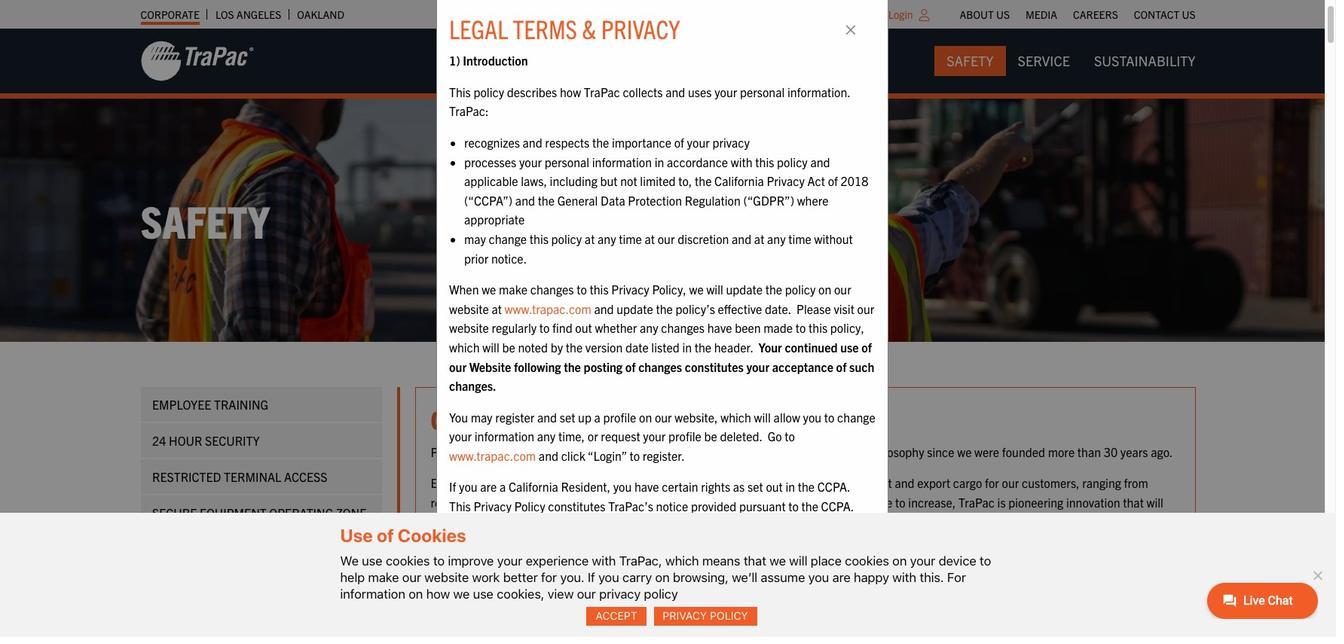 Task type: locate. For each thing, give the bounding box(es) containing it.
2 vertical spatial which
[[666, 554, 699, 569]]

use right the 'we'
[[362, 554, 383, 569]]

our down pioneering
[[1031, 515, 1048, 530]]

1 horizontal spatial us
[[1183, 8, 1196, 21]]

("ccpa")
[[464, 193, 513, 208]]

us right about on the top right of the page
[[997, 8, 1010, 21]]

0 horizontal spatial update
[[617, 301, 654, 316]]

1 vertical spatial oakland
[[623, 476, 666, 491]]

not inside the ccpa defines "personal information" as information that identifies, relates to, or could reasonably be linked directly or indirectly with a particular california resident. the ccpa, however, does not apply to certain information or uses of certain information.
[[584, 615, 601, 630]]

oakland inside each year, trapac's los angeles and oakland terminals handle 1.5 million teus of import and export cargo for our customers, ranging from refrigerated products to auto parts and everything in between. as cargo volumes continue to increase, trapac is pioneering innovation that will enable us to continue moving cargo through our terminals quickly and safely. in order to ensure the safe transport of our customers' cargo as it enters and leaves our terminals, trapac has implemented a number of technologies and policies.
[[623, 476, 666, 491]]

this inside this policy describes how trapac collects and uses your personal information. trapac:
[[449, 84, 471, 99]]

1 vertical spatial the
[[449, 615, 469, 630]]

providing
[[431, 445, 480, 460]]

be inside please visit our website regularly to find out whether any changes have been made to this policy, which will be noted by the version date listed in the header.
[[502, 340, 516, 355]]

1 horizontal spatial is
[[732, 538, 740, 553]]

california
[[715, 174, 764, 189], [509, 480, 559, 495], [751, 596, 801, 611]]

0 horizontal spatial is
[[548, 519, 557, 534]]

1 vertical spatial to,
[[811, 538, 825, 553]]

0 vertical spatial as
[[754, 495, 767, 510]]

each year, trapac's los angeles and oakland terminals handle 1.5 million teus of import and export cargo for our customers, ranging from refrigerated products to auto parts and everything in between. as cargo volumes continue to increase, trapac is pioneering innovation that will enable us to continue moving cargo through our terminals quickly and safely. in order to ensure the safe transport of our customers' cargo as it enters and leaves our terminals, trapac has implemented a number of technologies and policies.
[[431, 476, 1165, 549]]

rights inside this privacy policy is intended to provide notice and acknowledge those rights afforded under the ccpa and other applicable laws.
[[823, 519, 852, 534]]

go to www.trapac.com and click "login" to register.
[[449, 429, 795, 464]]

certain
[[662, 480, 699, 495], [648, 615, 685, 630], [802, 615, 839, 630]]

applicable up trapac,
[[634, 538, 688, 553]]

reasonably
[[449, 596, 506, 611]]

information. inside this policy describes how trapac collects and uses your personal information. trapac:
[[788, 84, 851, 99]]

how inside this policy describes how trapac collects and uses your personal information. trapac:
[[560, 84, 581, 99]]

our inside recognizes and respects the importance of your privacy processes your personal information in accordance with this policy and applicable laws, including but not limited to, the california privacy act of 2018 ("ccpa") and the general data protection regulation ("gdpr") where appropriate may change this policy at any time at our discretion and at any time without prior notice.
[[658, 231, 675, 247]]

how right describes
[[560, 84, 581, 99]]

0 horizontal spatial how
[[427, 587, 450, 602]]

0 horizontal spatial uses
[[688, 84, 712, 99]]

the up the date.
[[766, 282, 783, 297]]

0 vertical spatial by
[[551, 340, 563, 355]]

trapac,
[[620, 554, 662, 569]]

angeles
[[237, 8, 282, 21], [556, 476, 597, 491]]

oakland up everything
[[623, 476, 666, 491]]

2 this from the top
[[449, 499, 471, 514]]

constitutes inside if you are a california resident, you have certain rights as set out in the ccpa. this privacy policy constitutes trapac's notice provided pursuant to the ccpa.
[[548, 499, 606, 514]]

is
[[998, 495, 1006, 510], [548, 519, 557, 534], [732, 538, 740, 553]]

order
[[842, 515, 870, 530]]

24 hour security
[[152, 434, 259, 449]]

additional
[[546, 557, 598, 572]]

0 vertical spatial have
[[708, 321, 733, 336]]

with right accordance
[[731, 154, 753, 169]]

to up operating
[[825, 410, 835, 425]]

0 vertical spatial ccpa
[[549, 538, 578, 553]]

be inside the ccpa defines "personal information" as information that identifies, relates to, or could reasonably be linked directly or indirectly with a particular california resident. the ccpa, however, does not apply to certain information or uses of certain information.
[[509, 596, 522, 611]]

at inside when we make changes to this privacy policy, we will update the policy on our website at
[[492, 301, 502, 316]]

notice inside if you are a california resident, you have certain rights as set out in the ccpa. this privacy policy constitutes trapac's notice provided pursuant to the ccpa.
[[656, 499, 689, 514]]

to inside when we make changes to this privacy policy, we will update the policy on our website at
[[577, 282, 587, 297]]

0 vertical spatial be
[[502, 340, 516, 355]]

2 horizontal spatial rights
[[823, 519, 852, 534]]

ccpa inside the ccpa defines "personal information" as information that identifies, relates to, or could reasonably be linked directly or indirectly with a particular california resident. the ccpa, however, does not apply to certain information or uses of certain information.
[[812, 557, 841, 572]]

will up the website
[[483, 340, 500, 355]]

privacy up leaves
[[474, 519, 512, 534]]

our right visit
[[858, 301, 875, 316]]

and right register
[[538, 410, 557, 425]]

1 this from the top
[[449, 84, 471, 99]]

collects
[[623, 84, 663, 99]]

with inside recognizes and respects the importance of your privacy processes your personal information in accordance with this policy and applicable laws, including but not limited to, the california privacy act of 2018 ("ccpa") and the general data protection regulation ("gdpr") where appropriate may change this policy at any time at our discretion and at any time without prior notice.
[[731, 154, 753, 169]]

1 horizontal spatial applicable
[[634, 538, 688, 553]]

1 horizontal spatial personal
[[740, 84, 785, 99]]

0 horizontal spatial for
[[541, 571, 557, 586]]

and inside it is not intended to, and does not, afford anyone additional rights not otherwise granted by law.
[[828, 538, 848, 553]]

have up everything
[[635, 480, 660, 495]]

appropriate
[[464, 212, 525, 227]]

2 vertical spatial to,
[[804, 576, 817, 591]]

0 horizontal spatial set
[[560, 410, 576, 425]]

and right collects
[[666, 84, 686, 99]]

0 vertical spatial los
[[216, 8, 234, 21]]

trapac's inside if you are a california resident, you have certain rights as set out in the ccpa. this privacy policy constitutes trapac's notice provided pursuant to the ccpa.
[[609, 499, 654, 514]]

privacy inside recognizes and respects the importance of your privacy processes your personal information in accordance with this policy and applicable laws, including but not limited to, the california privacy act of 2018 ("ccpa") and the general data protection regulation ("gdpr") where appropriate may change this policy at any time at our discretion and at any time without prior notice.
[[713, 135, 750, 150]]

year,
[[460, 476, 485, 491]]

are down the place
[[833, 571, 851, 586]]

privacy up accordance
[[713, 135, 750, 150]]

login
[[889, 8, 914, 21]]

information inside use of cookies we use cookies to improve your experience with trapac, which means that we will place cookies on your device to help make our website work better for you. if you carry on browsing, we'll assume you are happy with this. for information on how we use cookies, view our privacy policy
[[340, 587, 406, 602]]

1 horizontal spatial angeles
[[556, 476, 597, 491]]

this inside this privacy policy is intended to provide notice and acknowledge those rights afforded under the ccpa and other applicable laws.
[[449, 519, 471, 534]]

that up "we'll"
[[744, 554, 767, 569]]

24
[[152, 434, 166, 449]]

safe down focus
[[492, 445, 513, 460]]

the ccpa defines "personal information" as information that identifies, relates to, or could reasonably be linked directly or indirectly with a particular california resident. the ccpa, however, does not apply to certain information or uses of certain information.
[[449, 557, 862, 638]]

with down infrastructure
[[665, 596, 686, 611]]

with down other
[[592, 554, 616, 569]]

0 vertical spatial profile
[[604, 410, 637, 425]]

have
[[708, 321, 733, 336], [635, 480, 660, 495]]

1 horizontal spatial have
[[708, 321, 733, 336]]

uses right collects
[[688, 84, 712, 99]]

information down help
[[340, 587, 406, 602]]

trapac up transport
[[959, 495, 995, 510]]

1 vertical spatial as
[[1144, 515, 1155, 530]]

safe inside each year, trapac's los angeles and oakland terminals handle 1.5 million teus of import and export cargo for our customers, ranging from refrigerated products to auto parts and everything in between. as cargo volumes continue to increase, trapac is pioneering innovation that will enable us to continue moving cargo through our terminals quickly and safely. in order to ensure the safe transport of our customers' cargo as it enters and leaves our terminals, trapac has implemented a number of technologies and policies.
[[944, 515, 965, 530]]

does inside the ccpa defines "personal information" as information that identifies, relates to, or could reasonably be linked directly or indirectly with a particular california resident. the ccpa, however, does not apply to certain information or uses of certain information.
[[557, 615, 582, 630]]

particular
[[698, 596, 748, 611]]

information"
[[543, 576, 609, 591]]

safety inside safety link
[[947, 52, 994, 69]]

will up assume on the bottom
[[790, 554, 808, 569]]

continue down import
[[848, 495, 893, 510]]

terminals,
[[544, 534, 596, 549], [891, 565, 972, 595]]

than
[[1078, 445, 1102, 460]]

and inside this policy describes how trapac collects and uses your personal information. trapac:
[[666, 84, 686, 99]]

click
[[561, 449, 586, 464]]

0 horizontal spatial by
[[551, 340, 563, 355]]

auto
[[557, 495, 580, 510]]

this privacy policy is intended to provide notice and acknowledge those rights afforded under the ccpa and other applicable laws.
[[449, 519, 852, 553]]

1 vertical spatial make
[[368, 571, 399, 586]]

us right the contact
[[1183, 8, 1196, 21]]

us inside 'link'
[[997, 8, 1010, 21]]

0 vertical spatial terminals,
[[544, 534, 596, 549]]

changes for whether
[[661, 321, 705, 336]]

2 horizontal spatial trapac's
[[769, 445, 814, 460]]

that
[[1124, 495, 1145, 510], [744, 554, 767, 569], [688, 576, 709, 591]]

as up indirectly on the left bottom of the page
[[611, 576, 623, 591]]

those
[[791, 519, 820, 534]]

the down the laws,
[[538, 193, 555, 208]]

of right one
[[656, 445, 666, 460]]

1 vertical spatial profile
[[669, 429, 702, 444]]

1 vertical spatial policy
[[515, 519, 546, 534]]

1 cookies from the left
[[386, 554, 430, 569]]

privacy up us
[[474, 499, 512, 514]]

changes down the policy's
[[661, 321, 705, 336]]

safe
[[492, 445, 513, 460], [944, 515, 965, 530]]

your
[[759, 340, 782, 355]]

which up deleted.
[[721, 410, 752, 425]]

this inside when we make changes to this privacy policy, we will update the policy on our website at
[[590, 282, 609, 297]]

1 vertical spatial safe
[[944, 515, 965, 530]]

you may register and set up a profile on our website, which will allow you to change your information any time, or request your profile be deleted.
[[449, 410, 876, 444]]

respects
[[545, 135, 590, 150]]

integrated customs scanning link
[[141, 569, 382, 604]]

los up corporate image at the left top
[[216, 8, 234, 21]]

for
[[986, 476, 1000, 491], [541, 571, 557, 586]]

3 this from the top
[[449, 519, 471, 534]]

1 horizontal spatial which
[[666, 554, 699, 569]]

1 vertical spatial website
[[449, 321, 489, 336]]

the down accordance
[[695, 174, 712, 189]]

1 vertical spatial as
[[431, 565, 451, 595]]

1 vertical spatial ccpa.
[[822, 499, 854, 514]]

angeles inside los angeles link
[[237, 8, 282, 21]]

does down order in the right of the page
[[850, 538, 875, 553]]

rights down other
[[601, 557, 630, 572]]

oakland link
[[297, 4, 345, 25]]

not
[[621, 174, 638, 189], [743, 538, 760, 553], [633, 557, 650, 572], [584, 615, 601, 630]]

rights inside if you are a california resident, you have certain rights as set out in the ccpa. this privacy policy constitutes trapac's notice provided pursuant to the ccpa.
[[701, 480, 731, 495]]

cookies
[[398, 526, 467, 547]]

0 vertical spatial information.
[[788, 84, 851, 99]]

www.trapac.com and update the policy's effective date.
[[505, 301, 791, 316]]

1 horizontal spatial cookies
[[845, 554, 890, 569]]

0 horizontal spatial safety
[[141, 193, 270, 248]]

between.
[[704, 495, 751, 510]]

to, up resident. on the right bottom of page
[[804, 576, 817, 591]]

secure
[[152, 506, 197, 521]]

will up it
[[1147, 495, 1164, 510]]

to down indirectly on the left bottom of the page
[[635, 615, 645, 630]]

1 vertical spatial for
[[541, 571, 557, 586]]

0 horizontal spatial terminals,
[[544, 534, 596, 549]]

that inside the ccpa defines "personal information" as information that identifies, relates to, or could reasonably be linked directly or indirectly with a particular california resident. the ccpa, however, does not apply to certain information or uses of certain information.
[[688, 576, 709, 591]]

our left discretion
[[658, 231, 675, 247]]

information.
[[788, 84, 851, 99], [449, 634, 512, 638]]

applicable for laws.
[[634, 538, 688, 553]]

you down "login" on the left of the page
[[614, 480, 632, 495]]

terminals
[[669, 476, 717, 491], [680, 515, 729, 530]]

2 vertical spatial california
[[751, 596, 801, 611]]

1 us from the left
[[997, 8, 1010, 21]]

personal
[[740, 84, 785, 99], [545, 154, 590, 169]]

update up whether
[[617, 301, 654, 316]]

by left law.
[[749, 557, 761, 572]]

where
[[798, 193, 829, 208]]

information. down ccpa,
[[449, 634, 512, 638]]

is inside this privacy policy is intended to provide notice and acknowledge those rights afforded under the ccpa and other applicable laws.
[[548, 519, 557, 534]]

2 vertical spatial is
[[732, 538, 740, 553]]

california down the relates
[[751, 596, 801, 611]]

1 horizontal spatial uses
[[763, 615, 787, 630]]

1 vertical spatial privacy
[[600, 587, 641, 602]]

which inside please visit our website regularly to find out whether any changes have been made to this policy, which will be noted by the version date listed in the header.
[[449, 340, 480, 355]]

1 vertical spatial update
[[617, 301, 654, 316]]

0 vertical spatial oakland
[[297, 8, 345, 21]]

1 vertical spatial www.trapac.com
[[449, 449, 536, 464]]

for
[[948, 571, 967, 586]]

parts
[[583, 495, 609, 510]]

the
[[789, 557, 809, 572], [449, 615, 469, 630]]

uses inside this policy describes how trapac collects and uses your personal information. trapac:
[[688, 84, 712, 99]]

a down "browsing,"
[[689, 596, 695, 611]]

0 horizontal spatial continue
[[497, 515, 542, 530]]

as inside each year, trapac's los angeles and oakland terminals handle 1.5 million teus of import and export cargo for our customers, ranging from refrigerated products to auto parts and everything in between. as cargo volumes continue to increase, trapac is pioneering innovation that will enable us to continue moving cargo through our terminals quickly and safely. in order to ensure the safe transport of our customers' cargo as it enters and leaves our terminals, trapac has implemented a number of technologies and policies.
[[1144, 515, 1155, 530]]

as inside the ccpa defines "personal information" as information that identifies, relates to, or could reasonably be linked directly or indirectly with a particular california resident. the ccpa, however, does not apply to certain information or uses of certain information.
[[611, 576, 623, 591]]

2 cookies from the left
[[845, 554, 890, 569]]

everything
[[635, 495, 689, 510]]

and down pursuant
[[771, 515, 791, 530]]

uses
[[688, 84, 712, 99], [763, 615, 787, 630]]

is inside each year, trapac's los angeles and oakland terminals handle 1.5 million teus of import and export cargo for our customers, ranging from refrigerated products to auto parts and everything in between. as cargo volumes continue to increase, trapac is pioneering innovation that will enable us to continue moving cargo through our terminals quickly and safely. in order to ensure the safe transport of our customers' cargo as it enters and leaves our terminals, trapac has implemented a number of technologies and policies.
[[998, 495, 1006, 510]]

angeles up "auto"
[[556, 476, 597, 491]]

2 us from the left
[[1183, 8, 1196, 21]]

this for this privacy policy is intended to provide notice and acknowledge those rights afforded under the ccpa and other applicable laws.
[[449, 519, 471, 534]]

contact
[[1135, 8, 1180, 21]]

1 vertical spatial how
[[427, 587, 450, 602]]

access
[[284, 470, 327, 485]]

1 horizontal spatial that
[[744, 554, 767, 569]]

make
[[499, 282, 528, 297], [368, 571, 399, 586]]

terminals, down policies.
[[891, 565, 972, 595]]

how down not,
[[427, 587, 450, 602]]

act
[[808, 174, 826, 189]]

policy's
[[676, 301, 715, 316]]

our up anyone
[[524, 534, 541, 549]]

this
[[449, 84, 471, 99], [449, 499, 471, 514], [449, 519, 471, 534]]

relates
[[766, 576, 801, 591]]

the inside each year, trapac's los angeles and oakland terminals handle 1.5 million teus of import and export cargo for our customers, ranging from refrigerated products to auto parts and everything in between. as cargo volumes continue to increase, trapac is pioneering innovation that will enable us to continue moving cargo through our terminals quickly and safely. in order to ensure the safe transport of our customers' cargo as it enters and leaves our terminals, trapac has implemented a number of technologies and policies.
[[924, 515, 941, 530]]

zone
[[336, 506, 366, 521]]

1 horizontal spatial time
[[789, 231, 812, 247]]

constitutes inside your continued use of our website following the posting of changes constitutes your acceptance of such changes.
[[685, 359, 744, 374]]

certain down indirectly on the left bottom of the page
[[648, 615, 685, 630]]

use down work
[[473, 587, 494, 602]]

identifies,
[[712, 576, 763, 591]]

menu bar containing safety
[[935, 46, 1208, 76]]

menu bar down careers link
[[935, 46, 1208, 76]]

your
[[715, 84, 738, 99], [687, 135, 710, 150], [519, 154, 542, 169], [747, 359, 770, 374], [449, 429, 472, 444], [643, 429, 666, 444], [497, 554, 523, 569], [911, 554, 936, 569]]

0 vertical spatial this
[[449, 84, 471, 99]]

change inside you may register and set up a profile on our website, which will allow you to change your information any time, or request your profile be deleted.
[[838, 410, 876, 425]]

1 vertical spatial terminals,
[[891, 565, 972, 595]]

1 horizontal spatial safe
[[944, 515, 965, 530]]

2018
[[841, 174, 869, 189]]

please visit our website regularly to find out whether any changes have been made to this policy, which will be noted by the version date listed in the header.
[[449, 301, 875, 355]]

hour
[[169, 434, 202, 449]]

improve
[[448, 554, 494, 569]]

whether
[[595, 321, 637, 336]]

data
[[601, 193, 626, 208]]

1 horizontal spatial constitutes
[[685, 359, 744, 374]]

general
[[558, 193, 598, 208]]

0 vertical spatial applicable
[[464, 174, 518, 189]]

0 vertical spatial are
[[481, 480, 497, 495]]

enters
[[431, 534, 464, 549]]

0 horizontal spatial ccpa
[[549, 538, 578, 553]]

not inside recognizes and respects the importance of your privacy processes your personal information in accordance with this policy and applicable laws, including but not limited to, the california privacy act of 2018 ("ccpa") and the general data protection regulation ("gdpr") where appropriate may change this policy at any time at our discretion and at any time without prior notice.
[[621, 174, 638, 189]]

1 vertical spatial applicable
[[634, 538, 688, 553]]

policy down "carry"
[[644, 587, 678, 602]]

applicable inside recognizes and respects the importance of your privacy processes your personal information in accordance with this policy and applicable laws, including but not limited to, the california privacy act of 2018 ("ccpa") and the general data protection regulation ("gdpr") where appropriate may change this policy at any time at our discretion and at any time without prior notice.
[[464, 174, 518, 189]]

policy inside if you are a california resident, you have certain rights as set out in the ccpa. this privacy policy constitutes trapac's notice provided pursuant to the ccpa.
[[515, 499, 546, 514]]

1 horizontal spatial rights
[[701, 480, 731, 495]]

0 vertical spatial trapac
[[584, 84, 620, 99]]

0 vertical spatial update
[[727, 282, 763, 297]]

intended down parts
[[559, 519, 606, 534]]

0 horizontal spatial los
[[216, 8, 234, 21]]

set inside you may register and set up a profile on our website, which will allow you to change your information any time, or request your profile be deleted.
[[560, 410, 576, 425]]

a right the up
[[595, 410, 601, 425]]

to, inside the ccpa defines "personal information" as information that identifies, relates to, or could reasonably be linked directly or indirectly with a particular california resident. the ccpa, however, does not apply to certain information or uses of certain information.
[[804, 576, 817, 591]]

terminal
[[224, 470, 281, 485]]

protection
[[628, 193, 682, 208]]

privacy policy link
[[654, 608, 757, 627]]

the inside this privacy policy is intended to provide notice and acknowledge those rights afforded under the ccpa and other applicable laws.
[[529, 538, 546, 553]]

policy inside this policy describes how trapac collects and uses your personal information. trapac:
[[474, 84, 505, 99]]

2 vertical spatial policy
[[710, 610, 749, 623]]

and up particular
[[710, 565, 740, 595]]

our inside when we make changes to this privacy policy, we will update the policy on our website at
[[835, 282, 852, 297]]

0 vertical spatial changes
[[531, 282, 574, 297]]

examine
[[1004, 565, 1073, 595]]

to left "auto"
[[544, 495, 554, 510]]

0 horizontal spatial personal
[[545, 154, 590, 169]]

1 vertical spatial have
[[635, 480, 660, 495]]

to inside if you are a california resident, you have certain rights as set out in the ccpa. this privacy policy constitutes trapac's notice provided pursuant to the ccpa.
[[789, 499, 799, 514]]

1 vertical spatial trapac's
[[488, 476, 533, 491]]

privacy right &
[[601, 12, 681, 44]]

make inside use of cookies we use cookies to improve your experience with trapac, which means that we will place cookies on your device to help make our website work better for you. if you carry on browsing, we'll assume you are happy with this. for information on how we use cookies, view our privacy policy
[[368, 571, 399, 586]]

no image
[[1311, 568, 1326, 583]]

and up the place
[[828, 538, 848, 553]]

0 horizontal spatial trapac's
[[488, 476, 533, 491]]

los angeles link
[[216, 4, 282, 25]]

that down otherwise
[[688, 576, 709, 591]]

1 vertical spatial trapac
[[959, 495, 995, 510]]

0 horizontal spatial us
[[997, 8, 1010, 21]]

1 horizontal spatial been
[[735, 321, 761, 336]]

menu bar containing about us
[[952, 4, 1204, 25]]

afford
[[472, 557, 503, 572]]

of right act
[[828, 174, 838, 189]]

1 vertical spatial change
[[838, 410, 876, 425]]

0 vertical spatial to,
[[679, 174, 692, 189]]

trapac down through
[[599, 534, 635, 549]]

0 horizontal spatial privacy
[[600, 587, 641, 602]]

1 vertical spatial ccpa
[[812, 557, 841, 572]]

0 vertical spatial does
[[850, 538, 875, 553]]

&
[[582, 12, 597, 44]]

of down those
[[783, 534, 793, 549]]

angeles inside each year, trapac's los angeles and oakland terminals handle 1.5 million teus of import and export cargo for our customers, ranging from refrigerated products to auto parts and everything in between. as cargo volumes continue to increase, trapac is pioneering innovation that will enable us to continue moving cargo through our terminals quickly and safely. in order to ensure the safe transport of our customers' cargo as it enters and leaves our terminals, trapac has implemented a number of technologies and policies.
[[556, 476, 597, 491]]

0 vertical spatial menu bar
[[952, 4, 1204, 25]]

to:
[[1122, 565, 1144, 595]]

safety menu item
[[935, 46, 1006, 76]]

of down date
[[626, 359, 636, 374]]

terminals, down moving
[[544, 534, 596, 549]]

terms
[[513, 12, 578, 44]]

make right help
[[368, 571, 399, 586]]

the left "core"
[[669, 445, 685, 460]]

2 horizontal spatial as
[[1144, 515, 1155, 530]]

california up products
[[509, 480, 559, 495]]

however,
[[508, 615, 554, 630]]

if right you.
[[588, 571, 596, 586]]

policies.
[[887, 534, 930, 549]]

as down 1.5
[[754, 495, 767, 510]]

0 horizontal spatial which
[[449, 340, 480, 355]]

employee
[[152, 398, 211, 413]]

1 horizontal spatial are
[[833, 571, 851, 586]]

personal inside this policy describes how trapac collects and uses your personal information. trapac:
[[740, 84, 785, 99]]

2 vertical spatial as
[[611, 576, 623, 591]]

0 vertical spatial www.trapac.com
[[505, 301, 592, 316]]

of down pioneering
[[1018, 515, 1028, 530]]

changes inside please visit our website regularly to find out whether any changes have been made to this policy, which will be noted by the version date listed in the header.
[[661, 321, 705, 336]]

0 vertical spatial has
[[584, 445, 602, 460]]

time down data
[[619, 231, 642, 247]]

privacy
[[713, 135, 750, 150], [600, 587, 641, 602]]

los inside each year, trapac's los angeles and oakland terminals handle 1.5 million teus of import and export cargo for our customers, ranging from refrigerated products to auto parts and everything in between. as cargo volumes continue to increase, trapac is pioneering innovation that will enable us to continue moving cargo through our terminals quickly and safely. in order to ensure the safe transport of our customers' cargo as it enters and leaves our terminals, trapac has implemented a number of technologies and policies.
[[535, 476, 553, 491]]

personal inside recognizes and respects the importance of your privacy processes your personal information in accordance with this policy and applicable laws, including but not limited to, the california privacy act of 2018 ("ccpa") and the general data protection regulation ("gdpr") where appropriate may change this policy at any time at our discretion and at any time without prior notice.
[[545, 154, 590, 169]]

1 horizontal spatial set
[[748, 480, 764, 495]]

policy down identifies,
[[710, 610, 749, 623]]

are inside if you are a california resident, you have certain rights as set out in the ccpa. this privacy policy constitutes trapac's notice provided pursuant to the ccpa.
[[481, 480, 497, 495]]

refrigerated
[[431, 495, 492, 510]]

menu bar
[[952, 4, 1204, 25], [935, 46, 1208, 76]]

recognizes
[[464, 135, 520, 150]]

to, up the place
[[811, 538, 825, 553]]

corporate link
[[141, 4, 200, 25]]

our inside please visit our website regularly to find out whether any changes have been made to this policy, which will be noted by the version date listed in the header.
[[858, 301, 875, 316]]

1 horizontal spatial does
[[850, 538, 875, 553]]

information inside you may register and set up a profile on our website, which will allow you to change your information any time, or request your profile be deleted.
[[475, 429, 535, 444]]

time left without
[[789, 231, 812, 247]]

change up notice.
[[489, 231, 527, 247]]

the left "posting"
[[564, 359, 581, 374]]

cargo down parts
[[585, 515, 614, 530]]

our inside your continued use of our website following the posting of changes constitutes your acceptance of such changes.
[[449, 359, 467, 374]]

will inside use of cookies we use cookies to improve your experience with trapac, which means that we will place cookies on your device to help make our website work better for you. if you carry on browsing, we'll assume you are happy with this. for information on how we use cookies, view our privacy policy
[[790, 554, 808, 569]]

0 vertical spatial website
[[449, 301, 489, 316]]

1 vertical spatial www.trapac.com link
[[449, 449, 536, 464]]

constitutes down header.
[[685, 359, 744, 374]]

products
[[495, 495, 541, 510]]

out inside please visit our website regularly to find out whether any changes have been made to this policy, which will be noted by the version date listed in the header.
[[576, 321, 592, 336]]

change inside recognizes and respects the importance of your privacy processes your personal information in accordance with this policy and applicable laws, including but not limited to, the california privacy act of 2018 ("ccpa") and the general data protection regulation ("gdpr") where appropriate may change this policy at any time at our discretion and at any time without prior notice.
[[489, 231, 527, 247]]

0 vertical spatial if
[[449, 480, 456, 495]]

as down enters
[[431, 565, 451, 595]]

and inside go to www.trapac.com and click "login" to register.
[[539, 449, 559, 464]]

better
[[503, 571, 538, 586]]

us for contact us
[[1183, 8, 1196, 21]]

1 vertical spatial menu bar
[[935, 46, 1208, 76]]

2 vertical spatial changes
[[639, 359, 683, 374]]

www.trapac.com link up year,
[[449, 449, 536, 464]]

as inside each year, trapac's los angeles and oakland terminals handle 1.5 million teus of import and export cargo for our customers, ranging from refrigerated products to auto parts and everything in between. as cargo volumes continue to increase, trapac is pioneering innovation that will enable us to continue moving cargo through our terminals quickly and safely. in order to ensure the safe transport of our customers' cargo as it enters and leaves our terminals, trapac has implemented a number of technologies and policies.
[[754, 495, 767, 510]]

california inside if you are a california resident, you have certain rights as set out in the ccpa. this privacy policy constitutes trapac's notice provided pursuant to the ccpa.
[[509, 480, 559, 495]]



Task type: vqa. For each thing, say whether or not it's contained in the screenshot.
right privacy
yes



Task type: describe. For each thing, give the bounding box(es) containing it.
of up accordance
[[675, 135, 685, 150]]

our down you.
[[577, 587, 596, 602]]

policy,
[[831, 321, 865, 336]]

volumes
[[802, 495, 845, 510]]

and up act
[[811, 154, 831, 169]]

trapac's inside each year, trapac's los angeles and oakland terminals handle 1.5 million teus of import and export cargo for our customers, ranging from refrigerated products to auto parts and everything in between. as cargo volumes continue to increase, trapac is pioneering innovation that will enable us to continue moving cargo through our terminals quickly and safely. in order to ensure the safe transport of our customers' cargo as it enters and leaves our terminals, trapac has implemented a number of technologies and policies.
[[488, 476, 533, 491]]

corporate image
[[141, 40, 254, 82]]

safety link
[[935, 46, 1006, 76]]

to inside the ccpa defines "personal information" as information that identifies, relates to, or could reasonably be linked directly or indirectly with a particular california resident. the ccpa, however, does not apply to certain information or uses of certain information.
[[635, 615, 645, 630]]

ccpa,
[[472, 615, 505, 630]]

restricted terminal access
[[152, 470, 327, 485]]

including
[[550, 174, 598, 189]]

certain down resident. on the right bottom of page
[[802, 615, 839, 630]]

for inside use of cookies we use cookies to improve your experience with trapac, which means that we will place cookies on your device to help make our website work better for you. if you carry on browsing, we'll assume you are happy with this. for information on how we use cookies, view our privacy policy
[[541, 571, 557, 586]]

which inside you may register and set up a profile on our website, which will allow you to change your information any time, or request your profile be deleted.
[[721, 410, 752, 425]]

to right order in the right of the page
[[873, 515, 883, 530]]

light image
[[920, 9, 930, 21]]

to up ensure
[[896, 495, 906, 510]]

changes for posting
[[639, 359, 683, 374]]

or down identifies,
[[750, 615, 760, 630]]

1 vertical spatial continue
[[497, 515, 542, 530]]

about us
[[960, 8, 1010, 21]]

of down deleted.
[[756, 445, 766, 460]]

and down the laws,
[[516, 193, 535, 208]]

on inside when we make changes to this privacy policy, we will update the policy on our website at
[[819, 282, 832, 297]]

this up ("gdpr")
[[756, 154, 775, 169]]

or up apply
[[600, 596, 611, 611]]

our up pioneering
[[1003, 476, 1020, 491]]

privacy inside when we make changes to this privacy policy, we will update the policy on our website at
[[612, 282, 650, 297]]

cargo left it
[[1112, 515, 1141, 530]]

0 vertical spatial safe
[[492, 445, 513, 460]]

applicable for laws,
[[464, 174, 518, 189]]

and down us
[[466, 534, 486, 549]]

handle
[[720, 476, 755, 491]]

privacy inside if you are a california resident, you have certain rights as set out in the ccpa. this privacy policy constitutes trapac's notice provided pursuant to the ccpa.
[[474, 499, 512, 514]]

does inside it is not intended to, and does not, afford anyone additional rights not otherwise granted by law.
[[850, 538, 875, 553]]

limited
[[640, 174, 676, 189]]

export
[[918, 476, 951, 491]]

by inside please visit our website regularly to find out whether any changes have been made to this policy, which will be noted by the version date listed in the header.
[[551, 340, 563, 355]]

when we make changes to this privacy policy, we will update the policy on our website at
[[449, 282, 852, 316]]

provided
[[691, 499, 737, 514]]

any inside please visit our website regularly to find out whether any changes have been made to this policy, which will be noted by the version date listed in the header.
[[640, 321, 659, 336]]

information down particular
[[687, 615, 747, 630]]

any down data
[[598, 231, 616, 247]]

out inside if you are a california resident, you have certain rights as set out in the ccpa. this privacy policy constitutes trapac's notice provided pursuant to the ccpa.
[[766, 480, 783, 495]]

and up whether
[[595, 301, 614, 316]]

at down protection
[[645, 231, 655, 247]]

website
[[470, 359, 511, 374]]

you left "carry"
[[599, 571, 620, 586]]

ways
[[1077, 565, 1118, 595]]

rights for provide
[[823, 519, 852, 534]]

notice.
[[492, 251, 527, 266]]

for inside each year, trapac's los angeles and oakland terminals handle 1.5 million teus of import and export cargo for our customers, ranging from refrigerated products to auto parts and everything in between. as cargo volumes continue to increase, trapac is pioneering innovation that will enable us to continue moving cargo through our terminals quickly and safely. in order to ensure the safe transport of our customers' cargo as it enters and leaves our terminals, trapac has implemented a number of technologies and policies.
[[986, 476, 1000, 491]]

introduction
[[463, 53, 528, 68]]

this inside please visit our website regularly to find out whether any changes have been made to this policy, which will be noted by the version date listed in the header.
[[809, 321, 828, 336]]

2 time from the left
[[789, 231, 812, 247]]

each
[[431, 476, 457, 491]]

or inside you may register and set up a profile on our website, which will allow you to change your information any time, or request your profile be deleted.
[[588, 429, 598, 444]]

any inside you may register and set up a profile on our website, which will allow you to change your information any time, or request your profile be deleted.
[[537, 429, 556, 444]]

1) introduction
[[449, 53, 528, 68]]

our right the place
[[859, 565, 886, 595]]

to inside this privacy policy is intended to provide notice and acknowledge those rights afforded under the ccpa and other applicable laws.
[[608, 519, 619, 534]]

version
[[586, 340, 623, 355]]

go
[[768, 429, 782, 444]]

philosophy
[[869, 445, 925, 460]]

notice inside this privacy policy is intended to provide notice and acknowledge those rights afforded under the ccpa and other applicable laws.
[[663, 519, 695, 534]]

may inside recognizes and respects the importance of your privacy processes your personal information in accordance with this policy and applicable laws, including but not limited to, the california privacy act of 2018 ("ccpa") and the general data protection regulation ("gdpr") where appropriate may change this policy at any time at our discretion and at any time without prior notice.
[[464, 231, 486, 247]]

0 horizontal spatial the
[[449, 615, 469, 630]]

about
[[960, 8, 994, 21]]

and left export
[[895, 476, 915, 491]]

this for this policy describes how trapac collects and uses your personal information. trapac:
[[449, 84, 471, 99]]

laws,
[[521, 174, 547, 189]]

contact us link
[[1135, 4, 1196, 25]]

to, inside it is not intended to, and does not, afford anyone additional rights not otherwise granted by law.
[[811, 538, 825, 553]]

or up resident. on the right bottom of page
[[820, 576, 831, 591]]

describes
[[507, 84, 557, 99]]

legal terms & privacy
[[449, 12, 681, 44]]

to inside you may register and set up a profile on our website, which will allow you to change your information any time, or request your profile be deleted.
[[825, 410, 835, 425]]

and left respects at the top
[[523, 135, 543, 150]]

it
[[1158, 515, 1165, 530]]

recognizes and respects the importance of your privacy processes your personal information in accordance with this policy and applicable laws, including but not limited to, the california privacy act of 2018 ("ccpa") and the general data protection regulation ("gdpr") where appropriate may change this policy at any time at our discretion and at any time without prior notice.
[[464, 135, 869, 266]]

date
[[626, 340, 649, 355]]

uses inside the ccpa defines "personal information" as information that identifies, relates to, or could reasonably be linked directly or indirectly with a particular california resident. the ccpa, however, does not apply to certain information or uses of certain information.
[[763, 615, 787, 630]]

information inside recognizes and respects the importance of your privacy processes your personal information in accordance with this policy and applicable laws, including but not limited to, the california privacy act of 2018 ("ccpa") and the general data protection regulation ("gdpr") where appropriate may change this policy at any time at our discretion and at any time without prior notice.
[[592, 154, 652, 169]]

core
[[688, 445, 711, 460]]

leaves
[[489, 534, 521, 549]]

rights for does
[[601, 557, 630, 572]]

in inside each year, trapac's los angeles and oakland terminals handle 1.5 million teus of import and export cargo for our customers, ranging from refrigerated products to auto parts and everything in between. as cargo volumes continue to increase, trapac is pioneering innovation that will enable us to continue moving cargo through our terminals quickly and safely. in order to ensure the safe transport of our customers' cargo as it enters and leaves our terminals, trapac has implemented a number of technologies and policies.
[[692, 495, 701, 510]]

0 horizontal spatial has
[[584, 445, 602, 460]]

with left this.
[[893, 571, 917, 586]]

policy inside use of cookies we use cookies to improve your experience with trapac, which means that we will place cookies on your device to help make our website work better for you. if you carry on browsing, we'll assume you are happy with this. for information on how we use cookies, view our privacy policy
[[644, 587, 678, 602]]

make inside when we make changes to this privacy policy, we will update the policy on our website at
[[499, 282, 528, 297]]

such
[[850, 359, 875, 374]]

view
[[548, 587, 574, 602]]

privacy inside use of cookies we use cookies to improve your experience with trapac, which means that we will place cookies on your device to help make our website work better for you. if you carry on browsing, we'll assume you are happy with this. for information on how we use cookies, view our privacy policy
[[600, 587, 641, 602]]

of left such
[[837, 359, 847, 374]]

to right go
[[785, 429, 795, 444]]

acknowledge
[[720, 519, 788, 534]]

to left find
[[540, 321, 550, 336]]

0 vertical spatial terminals
[[669, 476, 717, 491]]

as we invest in new infrastructure and technology at our terminals, we examine ways to:
[[431, 565, 1144, 595]]

sustainability link
[[1083, 46, 1208, 76]]

of inside use of cookies we use cookies to improve your experience with trapac, which means that we will place cookies on your device to help make our website work better for you. if you carry on browsing, we'll assume you are happy with this. for information on how we use cookies, view our privacy policy
[[377, 526, 394, 547]]

you down the place
[[809, 571, 830, 586]]

in inside recognizes and respects the importance of your privacy processes your personal information in accordance with this policy and applicable laws, including but not limited to, the california privacy act of 2018 ("ccpa") and the general data protection regulation ("gdpr") where appropriate may change this policy at any time at our discretion and at any time without prior notice.
[[655, 154, 665, 169]]

by inside it is not intended to, and does not, afford anyone additional rights not otherwise granted by law.
[[749, 557, 761, 572]]

0 horizontal spatial as
[[431, 565, 451, 595]]

could
[[833, 576, 862, 591]]

with inside the ccpa defines "personal information" as information that identifies, relates to, or could reasonably be linked directly or indirectly with a particular california resident. the ccpa, however, does not apply to certain information or uses of certain information.
[[665, 596, 686, 611]]

integrated customs scanning
[[152, 579, 342, 594]]

2 vertical spatial trapac
[[599, 534, 635, 549]]

through
[[617, 515, 658, 530]]

website inside please visit our website regularly to find out whether any changes have been made to this policy, which will be noted by the version date listed in the header.
[[449, 321, 489, 336]]

a inside the ccpa defines "personal information" as information that identifies, relates to, or could reasonably be linked directly or indirectly with a particular california resident. the ccpa, however, does not apply to certain information or uses of certain information.
[[689, 596, 695, 611]]

cargo down million
[[770, 495, 799, 510]]

the down policy,
[[656, 301, 673, 316]]

this inside if you are a california resident, you have certain rights as set out in the ccpa. this privacy policy constitutes trapac's notice provided pursuant to the ccpa.
[[449, 499, 471, 514]]

use of cookies we use cookies to improve your experience with trapac, which means that we will place cookies on your device to help make our website work better for you. if you carry on browsing, we'll assume you are happy with this. for information on how we use cookies, view our privacy policy
[[340, 526, 992, 602]]

place
[[811, 554, 842, 569]]

integrated
[[152, 579, 222, 594]]

any down ("gdpr")
[[768, 231, 786, 247]]

and inside you may register and set up a profile on our website, which will allow you to change your information any time, or request your profile be deleted.
[[538, 410, 557, 425]]

ccpa inside this privacy policy is intended to provide notice and acknowledge those rights afforded under the ccpa and other applicable laws.
[[549, 538, 578, 553]]

the left header.
[[695, 340, 712, 355]]

of right teus on the bottom of the page
[[846, 476, 856, 491]]

policy down general at the top of the page
[[552, 231, 582, 247]]

have inside please visit our website regularly to find out whether any changes have been made to this policy, which will be noted by the version date listed in the header.
[[708, 321, 733, 336]]

us for about us
[[997, 8, 1010, 21]]

quickly
[[732, 515, 769, 530]]

information up indirectly on the left bottom of the page
[[626, 576, 686, 591]]

and up through
[[612, 495, 632, 510]]

secure equipment operating zone
[[152, 506, 366, 521]]

our inside you may register and set up a profile on our website, which will allow you to change your information any time, or request your profile be deleted.
[[655, 410, 672, 425]]

of up such
[[862, 340, 873, 355]]

customers'
[[1051, 515, 1109, 530]]

you up refrigerated at the bottom left
[[459, 480, 478, 495]]

and left other
[[581, 538, 601, 553]]

a inside you may register and set up a profile on our website, which will allow you to change your information any time, or request your profile be deleted.
[[595, 410, 601, 425]]

at down general at the top of the page
[[585, 231, 595, 247]]

california inside the ccpa defines "personal information" as information that identifies, relates to, or could reasonably be linked directly or indirectly with a particular california resident. the ccpa, however, does not apply to certain information or uses of certain information.
[[751, 596, 801, 611]]

in up linked
[[536, 565, 551, 595]]

to right us
[[484, 515, 494, 530]]

intended inside it is not intended to, and does not, afford anyone additional rights not otherwise granted by law.
[[762, 538, 809, 553]]

will inside each year, trapac's los angeles and oakland terminals handle 1.5 million teus of import and export cargo for our customers, ranging from refrigerated products to auto parts and everything in between. as cargo volumes continue to increase, trapac is pioneering innovation that will enable us to continue moving cargo through our terminals quickly and safely. in order to ensure the safe transport of our customers' cargo as it enters and leaves our terminals, trapac has implemented a number of technologies and policies.
[[1147, 495, 1164, 510]]

privacy inside this privacy policy is intended to provide notice and acknowledge those rights afforded under the ccpa and other applicable laws.
[[474, 519, 512, 534]]

ranging
[[1083, 476, 1122, 491]]

restricted
[[152, 470, 221, 485]]

accordance
[[667, 154, 729, 169]]

service link
[[1006, 46, 1083, 76]]

("gdpr")
[[744, 193, 795, 208]]

a inside if you are a california resident, you have certain rights as set out in the ccpa. this privacy policy constitutes trapac's notice provided pursuant to the ccpa.
[[500, 480, 506, 495]]

privacy inside recognizes and respects the importance of your privacy processes your personal information in accordance with this policy and applicable laws, including but not limited to, the california privacy act of 2018 ("ccpa") and the general data protection regulation ("gdpr") where appropriate may change this policy at any time at our discretion and at any time without prior notice.
[[767, 174, 805, 189]]

1 horizontal spatial use
[[473, 587, 494, 602]]

invest
[[483, 565, 532, 595]]

focus
[[479, 404, 546, 436]]

implemented
[[659, 534, 728, 549]]

the right respects at the top
[[593, 135, 609, 150]]

to up continued
[[796, 321, 806, 336]]

as inside if you are a california resident, you have certain rights as set out in the ccpa. this privacy policy constitutes trapac's notice provided pursuant to the ccpa.
[[734, 480, 745, 495]]

the up safely.
[[802, 499, 819, 514]]

our down everything
[[660, 515, 678, 530]]

will inside when we make changes to this privacy policy, we will update the policy on our website at
[[707, 282, 724, 297]]

deleted.
[[720, 429, 763, 444]]

and down order in the right of the page
[[864, 534, 884, 549]]

that inside use of cookies we use cookies to improve your experience with trapac, which means that we will place cookies on your device to help make our website work better for you. if you carry on browsing, we'll assume you are happy with this. for information on how we use cookies, view our privacy policy
[[744, 554, 767, 569]]

0 horizontal spatial been
[[605, 445, 631, 460]]

browsing,
[[673, 571, 729, 586]]

under
[[496, 538, 526, 553]]

equipment
[[199, 506, 266, 521]]

regularly
[[492, 321, 537, 336]]

other
[[604, 538, 631, 553]]

have inside if you are a california resident, you have certain rights as set out in the ccpa. this privacy policy constitutes trapac's notice provided pursuant to the ccpa.
[[635, 480, 660, 495]]

login link
[[889, 8, 914, 21]]

at down ("gdpr")
[[755, 231, 765, 247]]

of inside the ccpa defines "personal information" as information that identifies, relates to, or could reasonably be linked directly or indirectly with a particular california resident. the ccpa, however, does not apply to certain information or uses of certain information.
[[790, 615, 800, 630]]

on inside you may register and set up a profile on our website, which will allow you to change your information any time, or request your profile be deleted.
[[639, 410, 652, 425]]

experience
[[526, 554, 589, 569]]

0 vertical spatial trapac's
[[769, 445, 814, 460]]

a right providing
[[483, 445, 489, 460]]

our down cookies
[[403, 571, 421, 586]]

sustainability
[[1095, 52, 1196, 69]]

0 vertical spatial www.trapac.com link
[[505, 301, 592, 316]]

innovation
[[1067, 495, 1121, 510]]

privacy down "browsing,"
[[663, 610, 707, 623]]

website inside when we make changes to this privacy policy, we will update the policy on our website at
[[449, 301, 489, 316]]

1 time from the left
[[619, 231, 642, 247]]

1 vertical spatial safety
[[141, 193, 270, 248]]

customs
[[225, 579, 280, 594]]

trapac:
[[449, 104, 489, 119]]

1 vertical spatial terminals
[[680, 515, 729, 530]]

to right device
[[980, 554, 992, 569]]

has inside each year, trapac's los angeles and oakland terminals handle 1.5 million teus of import and export cargo for our customers, ranging from refrigerated products to auto parts and everything in between. as cargo volumes continue to increase, trapac is pioneering innovation that will enable us to continue moving cargo through our terminals quickly and safely. in order to ensure the safe transport of our customers' cargo as it enters and leaves our terminals, trapac has implemented a number of technologies and policies.
[[638, 534, 656, 549]]

if inside if you are a california resident, you have certain rights as set out in the ccpa. this privacy policy constitutes trapac's notice provided pursuant to the ccpa.
[[449, 480, 456, 495]]

and up laws.
[[698, 519, 718, 534]]

corporate
[[141, 8, 200, 21]]

0 vertical spatial the
[[789, 557, 809, 572]]

the up volumes
[[798, 480, 815, 495]]

1 horizontal spatial continue
[[848, 495, 893, 510]]

but
[[601, 174, 618, 189]]

made
[[764, 321, 793, 336]]

the down find
[[566, 340, 583, 355]]

changes inside when we make changes to this privacy policy, we will update the policy on our website at
[[531, 282, 574, 297]]

cargo right export
[[954, 476, 983, 491]]

careers
[[1074, 8, 1119, 21]]

how inside use of cookies we use cookies to improve your experience with trapac, which means that we will place cookies on your device to help make our website work better for you. if you carry on browsing, we'll assume you are happy with this. for information on how we use cookies, view our privacy policy
[[427, 587, 450, 602]]

and up parts
[[600, 476, 620, 491]]

which inside use of cookies we use cookies to improve your experience with trapac, which means that we will place cookies on your device to help make our website work better for you. if you carry on browsing, we'll assume you are happy with this. for information on how we use cookies, view our privacy policy
[[666, 554, 699, 569]]

use
[[340, 526, 373, 547]]

security
[[205, 434, 259, 449]]

www.trapac.com inside go to www.trapac.com and click "login" to register.
[[449, 449, 536, 464]]

and right discretion
[[732, 231, 752, 247]]

to down request on the bottom left of the page
[[630, 449, 640, 464]]

intended inside this privacy policy is intended to provide notice and acknowledge those rights afforded under the ccpa and other applicable laws.
[[559, 519, 606, 534]]

ago.
[[1152, 445, 1174, 460]]

your inside your continued use of our website following the posting of changes constitutes your acceptance of such changes.
[[747, 359, 770, 374]]

transport
[[968, 515, 1016, 530]]

policy inside when we make changes to this privacy policy, we will update the policy on our website at
[[786, 282, 816, 297]]

0 horizontal spatial use
[[362, 554, 383, 569]]

in inside please visit our website regularly to find out whether any changes have been made to this policy, which will be noted by the version date listed in the header.
[[683, 340, 692, 355]]

is inside it is not intended to, and does not, afford anyone additional rights not otherwise granted by law.
[[732, 538, 740, 553]]

please
[[797, 301, 832, 316]]

our
[[431, 404, 474, 436]]

are inside use of cookies we use cookies to improve your experience with trapac, which means that we will place cookies on your device to help make our website work better for you. if you carry on browsing, we'll assume you are happy with this. for information on how we use cookies, view our privacy policy
[[833, 571, 851, 586]]

you.
[[561, 571, 585, 586]]

policy up act
[[777, 154, 808, 169]]

you inside you may register and set up a profile on our website, which will allow you to change your information any time, or request your profile be deleted.
[[803, 410, 822, 425]]

your inside this policy describes how trapac collects and uses your personal information. trapac:
[[715, 84, 738, 99]]

at up resident. on the right bottom of page
[[839, 565, 855, 595]]

this down the laws,
[[530, 231, 549, 247]]

service
[[1018, 52, 1071, 69]]

this policy describes how trapac collects and uses your personal information. trapac:
[[449, 84, 851, 119]]

training
[[214, 398, 268, 413]]

will inside you may register and set up a profile on our website, which will allow you to change your information any time, or request your profile be deleted.
[[754, 410, 771, 425]]

to left not,
[[433, 554, 445, 569]]

the inside when we make changes to this privacy policy, we will update the policy on our website at
[[766, 282, 783, 297]]

× button
[[826, 6, 876, 45]]

to, inside recognizes and respects the importance of your privacy processes your personal information in accordance with this policy and applicable laws, including but not limited to, the california privacy act of 2018 ("ccpa") and the general data protection regulation ("gdpr") where appropriate may change this policy at any time at our discretion and at any time without prior notice.
[[679, 174, 692, 189]]

that inside each year, trapac's los angeles and oakland terminals handle 1.5 million teus of import and export cargo for our customers, ranging from refrigerated products to auto parts and everything in between. as cargo volumes continue to increase, trapac is pioneering innovation that will enable us to continue moving cargo through our terminals quickly and safely. in order to ensure the safe transport of our customers' cargo as it enters and leaves our terminals, trapac has implemented a number of technologies and policies.
[[1124, 495, 1145, 510]]

register.
[[643, 449, 685, 464]]

import
[[858, 476, 893, 491]]

0 horizontal spatial profile
[[604, 410, 637, 425]]

0 vertical spatial ccpa.
[[818, 480, 850, 495]]

device
[[939, 554, 977, 569]]

will inside please visit our website regularly to find out whether any changes have been made to this policy, which will be noted by the version date listed in the header.
[[483, 340, 500, 355]]

been inside please visit our website regularly to find out whether any changes have been made to this policy, which will be noted by the version date listed in the header.
[[735, 321, 761, 336]]

apply
[[604, 615, 632, 630]]

founded
[[1003, 445, 1046, 460]]

laws.
[[690, 538, 716, 553]]



